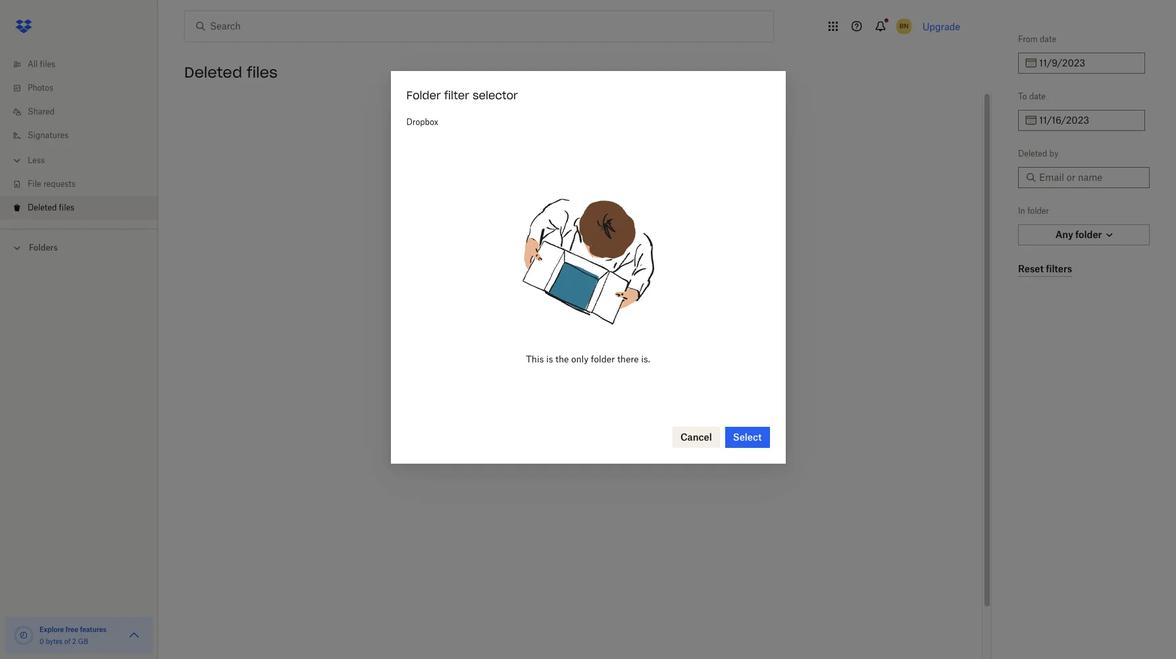 Task type: vqa. For each thing, say whether or not it's contained in the screenshot.
Quota usage element
yes



Task type: describe. For each thing, give the bounding box(es) containing it.
From date text field
[[1040, 56, 1138, 70]]

folders button
[[0, 238, 158, 257]]

from
[[1019, 34, 1038, 44]]

all files link
[[11, 53, 158, 76]]

free
[[66, 626, 78, 634]]

explore free features 0 bytes of 2 gb
[[40, 626, 107, 646]]

to
[[1019, 92, 1028, 101]]

this is the only folder there is.
[[526, 354, 651, 365]]

folder
[[407, 89, 441, 102]]

select
[[733, 432, 762, 443]]

filter
[[444, 89, 470, 102]]

files for deleted files link
[[59, 203, 74, 213]]

deleted by
[[1019, 149, 1059, 159]]

file requests link
[[11, 173, 158, 196]]

files for all files link
[[40, 59, 55, 69]]

explore
[[40, 626, 64, 634]]

is
[[547, 354, 553, 365]]

photos
[[28, 83, 53, 93]]

selector
[[473, 89, 518, 102]]

all files
[[28, 59, 55, 69]]

gb
[[78, 638, 88, 646]]

shared
[[28, 107, 55, 117]]

signatures link
[[11, 124, 158, 148]]

folder filter selector dialog
[[391, 71, 786, 464]]

by
[[1050, 149, 1059, 159]]

to date
[[1019, 92, 1046, 101]]

in folder
[[1019, 206, 1050, 216]]

file
[[28, 179, 41, 189]]

deleted inside deleted files link
[[28, 203, 57, 213]]

this
[[526, 354, 544, 365]]

deleted files link
[[11, 196, 158, 220]]

To date text field
[[1040, 113, 1138, 128]]

2
[[72, 638, 76, 646]]



Task type: locate. For each thing, give the bounding box(es) containing it.
1 horizontal spatial deleted
[[184, 63, 242, 82]]

1 horizontal spatial folder
[[1028, 206, 1050, 216]]

quota usage element
[[13, 626, 34, 647]]

from date
[[1019, 34, 1057, 44]]

date right from
[[1041, 34, 1057, 44]]

1 horizontal spatial files
[[59, 203, 74, 213]]

there
[[618, 354, 639, 365]]

deleted
[[184, 63, 242, 82], [1019, 149, 1048, 159], [28, 203, 57, 213]]

shared link
[[11, 100, 158, 124]]

0 horizontal spatial files
[[40, 59, 55, 69]]

requests
[[43, 179, 76, 189]]

1 vertical spatial date
[[1030, 92, 1046, 101]]

2 horizontal spatial deleted
[[1019, 149, 1048, 159]]

2 horizontal spatial files
[[247, 63, 278, 82]]

deleted files
[[184, 63, 278, 82], [28, 203, 74, 213]]

deleted files list item
[[0, 196, 158, 220]]

dropbox image
[[11, 13, 37, 40]]

0 horizontal spatial deleted
[[28, 203, 57, 213]]

less
[[28, 155, 45, 165]]

bytes
[[46, 638, 63, 646]]

1 vertical spatial deleted files
[[28, 203, 74, 213]]

1 horizontal spatial deleted files
[[184, 63, 278, 82]]

upgrade
[[923, 21, 961, 32]]

folder
[[1028, 206, 1050, 216], [591, 354, 615, 365]]

cancel
[[681, 432, 712, 443]]

0 vertical spatial folder
[[1028, 206, 1050, 216]]

folder filter selector
[[407, 89, 518, 102]]

only
[[572, 354, 589, 365]]

photos link
[[11, 76, 158, 100]]

folder right the only in the bottom of the page
[[591, 354, 615, 365]]

in
[[1019, 206, 1026, 216]]

the
[[556, 354, 569, 365]]

cancel button
[[673, 427, 720, 449]]

all
[[28, 59, 38, 69]]

dropbox
[[407, 117, 438, 127]]

folders
[[29, 243, 58, 253]]

folder inside dialog
[[591, 354, 615, 365]]

file requests
[[28, 179, 76, 189]]

1 vertical spatial deleted
[[1019, 149, 1048, 159]]

list containing all files
[[0, 45, 158, 229]]

of
[[64, 638, 71, 646]]

0 horizontal spatial deleted files
[[28, 203, 74, 213]]

2 vertical spatial deleted
[[28, 203, 57, 213]]

date for from date
[[1041, 34, 1057, 44]]

0 vertical spatial date
[[1041, 34, 1057, 44]]

0 vertical spatial deleted
[[184, 63, 242, 82]]

features
[[80, 626, 107, 634]]

0 vertical spatial deleted files
[[184, 63, 278, 82]]

signatures
[[28, 130, 69, 140]]

list
[[0, 45, 158, 229]]

less image
[[11, 154, 24, 167]]

files inside list item
[[59, 203, 74, 213]]

deleted files inside list item
[[28, 203, 74, 213]]

0 horizontal spatial folder
[[591, 354, 615, 365]]

select button
[[726, 427, 770, 449]]

upgrade link
[[923, 21, 961, 32]]

date right to
[[1030, 92, 1046, 101]]

date for to date
[[1030, 92, 1046, 101]]

files
[[40, 59, 55, 69], [247, 63, 278, 82], [59, 203, 74, 213]]

0
[[40, 638, 44, 646]]

1 vertical spatial folder
[[591, 354, 615, 365]]

is.
[[642, 354, 651, 365]]

folder right in
[[1028, 206, 1050, 216]]

date
[[1041, 34, 1057, 44], [1030, 92, 1046, 101]]



